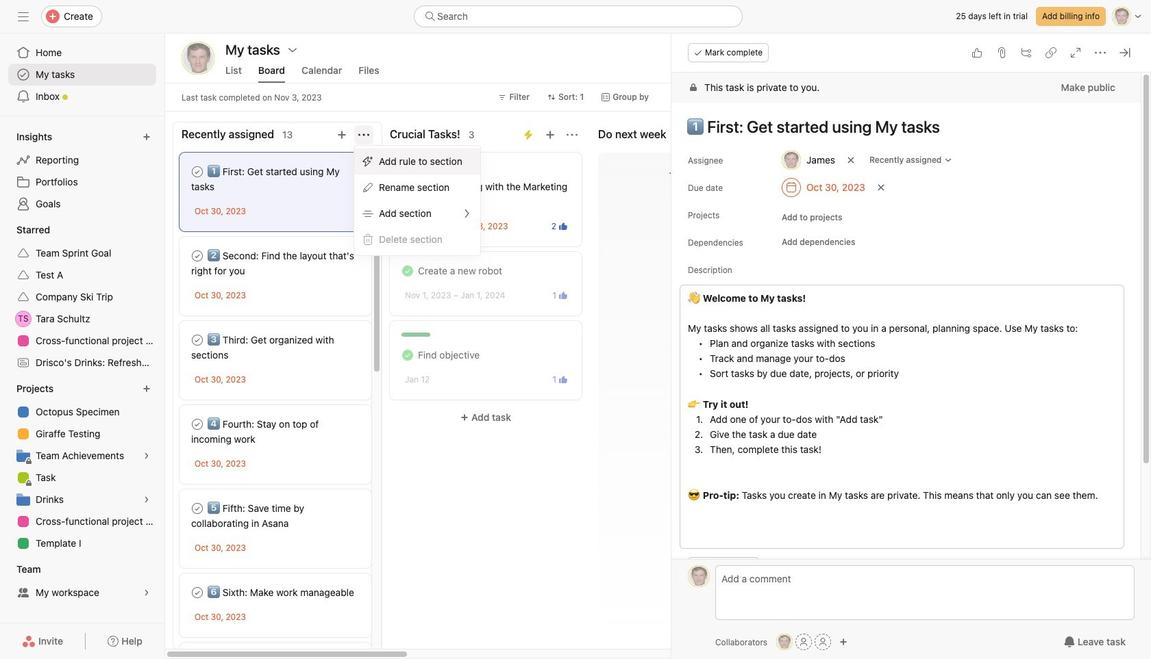 Task type: locate. For each thing, give the bounding box(es) containing it.
add task image
[[336, 130, 347, 140]]

1 horizontal spatial mark complete checkbox
[[400, 179, 416, 195]]

0 vertical spatial mark complete checkbox
[[400, 179, 416, 195]]

mark complete image
[[189, 332, 206, 349], [189, 417, 206, 433], [189, 501, 206, 517], [189, 585, 206, 602]]

3 mark complete checkbox from the top
[[189, 417, 206, 433]]

more section actions image
[[358, 130, 369, 140], [567, 130, 578, 140]]

0 vertical spatial completed checkbox
[[400, 263, 416, 280]]

0 vertical spatial menu item
[[354, 149, 480, 175]]

projects element
[[0, 377, 164, 558]]

mark complete image for fifth mark complete checkbox from the bottom of the page
[[189, 164, 206, 180]]

main content inside 1️⃣ first: get started using my tasks dialog
[[672, 73, 1141, 660]]

starred element
[[0, 218, 164, 377]]

insights element
[[0, 125, 164, 218]]

2 completed checkbox from the top
[[400, 347, 416, 364]]

attachments: add a file to this task, 1️⃣ first: get started using my tasks image
[[996, 47, 1007, 58]]

list box
[[414, 5, 743, 27]]

main content
[[672, 73, 1141, 660]]

1 horizontal spatial more section actions image
[[567, 130, 578, 140]]

mark complete image
[[189, 164, 206, 180], [400, 179, 416, 195], [189, 248, 206, 265]]

1️⃣ first: get started using my tasks dialog
[[672, 34, 1151, 660]]

1 vertical spatial menu item
[[354, 227, 480, 253]]

completed image
[[400, 263, 416, 280]]

Mark complete checkbox
[[400, 179, 416, 195], [189, 332, 206, 349]]

more section actions image right add task image
[[358, 130, 369, 140]]

Mark complete checkbox
[[189, 164, 206, 180], [189, 248, 206, 265], [189, 417, 206, 433], [189, 501, 206, 517], [189, 585, 206, 602]]

see details, drinks image
[[143, 496, 151, 504]]

1 mark complete checkbox from the top
[[189, 164, 206, 180]]

1 vertical spatial completed checkbox
[[400, 347, 416, 364]]

0 horizontal spatial mark complete checkbox
[[189, 332, 206, 349]]

Completed checkbox
[[400, 263, 416, 280], [400, 347, 416, 364]]

Task Name text field
[[678, 111, 1125, 143]]

1 completed checkbox from the top
[[400, 263, 416, 280]]

0 horizontal spatial more section actions image
[[358, 130, 369, 140]]

more section actions image right add task icon
[[567, 130, 578, 140]]

hide sidebar image
[[18, 11, 29, 22]]

close details image
[[1120, 47, 1131, 58]]

menu item
[[354, 149, 480, 175], [354, 227, 480, 253]]



Task type: describe. For each thing, give the bounding box(es) containing it.
3 mark complete image from the top
[[189, 501, 206, 517]]

5 mark complete checkbox from the top
[[189, 585, 206, 602]]

add or remove collaborators image
[[840, 639, 848, 647]]

add task image
[[545, 130, 556, 140]]

2 mark complete checkbox from the top
[[189, 248, 206, 265]]

copy task link image
[[1046, 47, 1057, 58]]

completed image
[[400, 347, 416, 364]]

1 more section actions image from the left
[[358, 130, 369, 140]]

description document
[[673, 290, 1125, 504]]

1 vertical spatial mark complete checkbox
[[189, 332, 206, 349]]

1 like. you liked this task image
[[559, 376, 567, 384]]

2 mark complete image from the top
[[189, 417, 206, 433]]

add subtask image
[[1021, 47, 1032, 58]]

clear due date image
[[877, 184, 885, 192]]

1 menu item from the top
[[354, 149, 480, 175]]

global element
[[0, 34, 164, 116]]

2 menu item from the top
[[354, 227, 480, 253]]

new project or portfolio image
[[143, 385, 151, 393]]

mark complete image for rightmost mark complete option
[[400, 179, 416, 195]]

more actions for this task image
[[1095, 47, 1106, 58]]

0 likes. click to like this task image
[[972, 47, 983, 58]]

4 mark complete image from the top
[[189, 585, 206, 602]]

teams element
[[0, 558, 164, 607]]

mark complete image for second mark complete checkbox from the top
[[189, 248, 206, 265]]

show options image
[[287, 45, 298, 56]]

1 mark complete image from the top
[[189, 332, 206, 349]]

see details, team achievements image
[[143, 452, 151, 461]]

4 mark complete checkbox from the top
[[189, 501, 206, 517]]

2 likes. you liked this task image
[[559, 222, 567, 231]]

remove assignee image
[[847, 156, 855, 164]]

rules for crucial tasks! image
[[523, 130, 534, 140]]

2 more section actions image from the left
[[567, 130, 578, 140]]

1 like. you liked this task image
[[559, 292, 567, 300]]

see details, my workspace image
[[143, 589, 151, 598]]

full screen image
[[1070, 47, 1081, 58]]

new insights image
[[143, 133, 151, 141]]



Task type: vqa. For each thing, say whether or not it's contained in the screenshot.
World Domination
no



